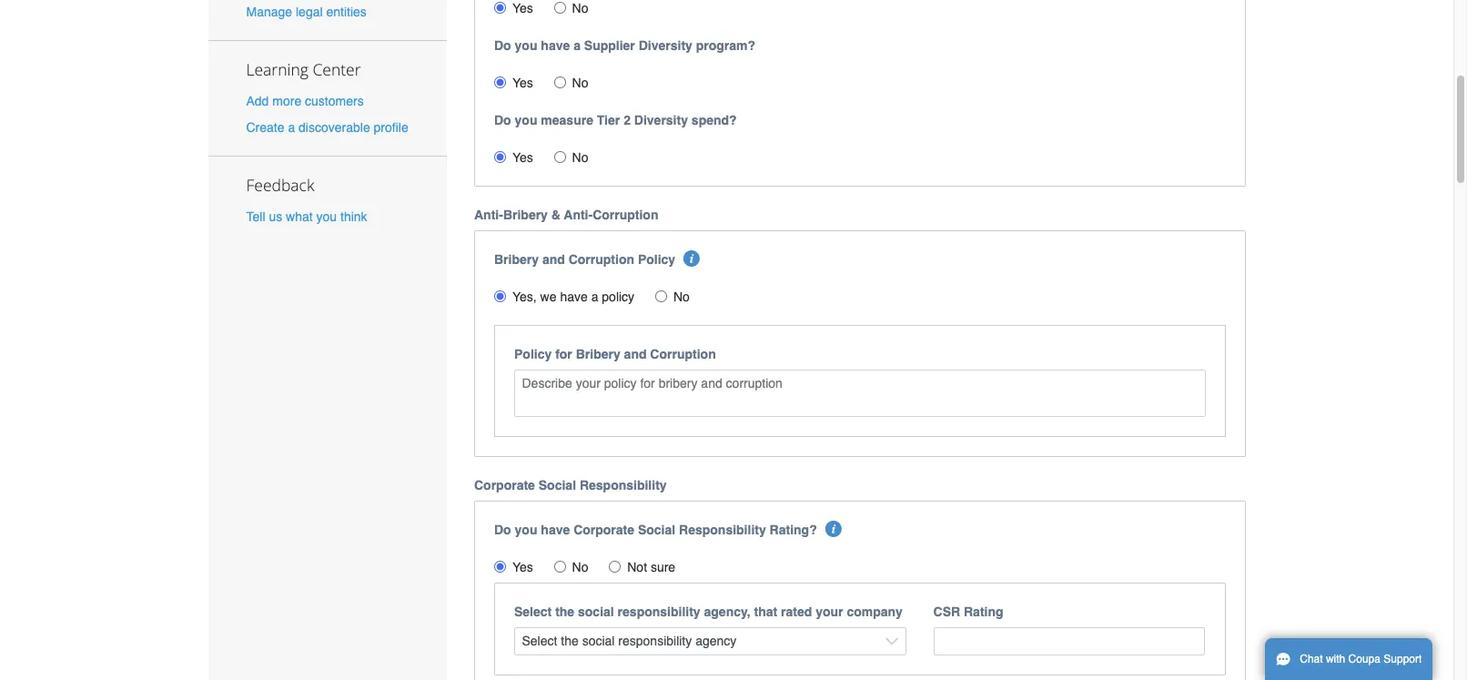 Task type: describe. For each thing, give the bounding box(es) containing it.
0 horizontal spatial and
[[543, 252, 565, 267]]

3 yes from the top
[[513, 150, 533, 165]]

for
[[556, 347, 573, 362]]

not
[[628, 560, 647, 575]]

program?
[[696, 38, 756, 53]]

not sure
[[628, 560, 676, 575]]

tell us what you think button
[[246, 208, 367, 226]]

with
[[1327, 653, 1346, 666]]

learning
[[246, 58, 309, 80]]

csr rating
[[934, 605, 1004, 619]]

select the social responsibility agency, that rated your company
[[514, 605, 903, 619]]

create a discoverable profile link
[[246, 120, 409, 135]]

0 horizontal spatial responsibility
[[580, 478, 667, 493]]

no up the supplier
[[572, 1, 589, 16]]

1 vertical spatial and
[[624, 347, 647, 362]]

sure
[[651, 560, 676, 575]]

1 vertical spatial bribery
[[494, 252, 539, 267]]

support
[[1384, 653, 1423, 666]]

1 vertical spatial corruption
[[569, 252, 635, 267]]

create
[[246, 120, 285, 135]]

2
[[624, 113, 631, 128]]

yes,
[[513, 290, 537, 304]]

a for do
[[574, 38, 581, 53]]

diversity for 2
[[634, 113, 688, 128]]

1 horizontal spatial corporate
[[574, 523, 635, 537]]

tell
[[246, 210, 265, 224]]

spend?
[[692, 113, 737, 128]]

us
[[269, 210, 282, 224]]

2 vertical spatial bribery
[[576, 347, 621, 362]]

manage legal entities link
[[246, 4, 367, 19]]

no down additional information icon
[[674, 290, 690, 304]]

entities
[[326, 4, 367, 19]]

do for do you have a supplier diversity program?
[[494, 38, 511, 53]]

2 anti- from the left
[[564, 208, 593, 222]]

think
[[341, 210, 367, 224]]

you for do you have a supplier diversity program?
[[515, 38, 538, 53]]

have for policy
[[560, 290, 588, 304]]

what
[[286, 210, 313, 224]]

feedback
[[246, 174, 314, 196]]

chat with coupa support button
[[1266, 638, 1434, 680]]

manage
[[246, 4, 292, 19]]

company
[[847, 605, 903, 619]]

have for social
[[541, 523, 570, 537]]

2 yes from the top
[[513, 76, 533, 90]]

you inside tell us what you think button
[[316, 210, 337, 224]]

corruption for and
[[650, 347, 716, 362]]

do you measure tier 2 diversity spend?
[[494, 113, 737, 128]]

you for do you measure tier 2 diversity spend?
[[515, 113, 538, 128]]

csr
[[934, 605, 961, 619]]

supplier
[[584, 38, 635, 53]]

your
[[816, 605, 844, 619]]

1 horizontal spatial responsibility
[[679, 523, 766, 537]]

do for do you have corporate social responsibility rating?
[[494, 523, 511, 537]]

coupa
[[1349, 653, 1381, 666]]

policy
[[602, 290, 635, 304]]

rating?
[[770, 523, 817, 537]]

diversity for supplier
[[639, 38, 693, 53]]

have for supplier
[[541, 38, 570, 53]]

no up the measure
[[572, 76, 589, 90]]



Task type: locate. For each thing, give the bounding box(es) containing it.
1 vertical spatial social
[[638, 523, 676, 537]]

a right create
[[288, 120, 295, 135]]

policy
[[638, 252, 676, 267], [514, 347, 552, 362]]

0 vertical spatial and
[[543, 252, 565, 267]]

1 vertical spatial corporate
[[574, 523, 635, 537]]

a left the supplier
[[574, 38, 581, 53]]

bribery and corruption policy
[[494, 252, 676, 267]]

a left policy
[[592, 290, 599, 304]]

0 vertical spatial do
[[494, 38, 511, 53]]

1 vertical spatial have
[[560, 290, 588, 304]]

chat
[[1300, 653, 1324, 666]]

manage legal entities
[[246, 4, 367, 19]]

corruption
[[593, 208, 659, 222], [569, 252, 635, 267], [650, 347, 716, 362]]

social
[[539, 478, 576, 493], [638, 523, 676, 537]]

no
[[572, 1, 589, 16], [572, 76, 589, 90], [572, 150, 589, 165], [674, 290, 690, 304], [572, 560, 589, 575]]

policy left for
[[514, 347, 552, 362]]

bribery up yes, at the left top
[[494, 252, 539, 267]]

a for yes,
[[592, 290, 599, 304]]

0 horizontal spatial corporate
[[474, 478, 535, 493]]

learning center
[[246, 58, 361, 80]]

1 horizontal spatial a
[[574, 38, 581, 53]]

0 horizontal spatial anti-
[[474, 208, 503, 222]]

more
[[273, 94, 302, 108]]

measure
[[541, 113, 594, 128]]

2 do from the top
[[494, 113, 511, 128]]

responsibility left rating?
[[679, 523, 766, 537]]

create a discoverable profile
[[246, 120, 409, 135]]

Policy for Bribery and Corruption text field
[[514, 370, 1206, 417]]

1 vertical spatial diversity
[[634, 113, 688, 128]]

0 vertical spatial corporate
[[474, 478, 535, 493]]

bribery right for
[[576, 347, 621, 362]]

1 horizontal spatial anti-
[[564, 208, 593, 222]]

anti-
[[474, 208, 503, 222], [564, 208, 593, 222]]

anti-bribery & anti-corruption
[[474, 208, 659, 222]]

0 horizontal spatial policy
[[514, 347, 552, 362]]

do you have a supplier diversity program?
[[494, 38, 756, 53]]

corruption for anti-
[[593, 208, 659, 222]]

diversity right 2
[[634, 113, 688, 128]]

1 horizontal spatial social
[[638, 523, 676, 537]]

2 horizontal spatial a
[[592, 290, 599, 304]]

1 horizontal spatial and
[[624, 347, 647, 362]]

responsibility
[[580, 478, 667, 493], [679, 523, 766, 537]]

1 vertical spatial a
[[288, 120, 295, 135]]

additional information image
[[684, 251, 701, 267]]

have left the supplier
[[541, 38, 570, 53]]

have
[[541, 38, 570, 53], [560, 290, 588, 304], [541, 523, 570, 537]]

that
[[754, 605, 778, 619]]

we
[[541, 290, 557, 304]]

0 horizontal spatial a
[[288, 120, 295, 135]]

you left the supplier
[[515, 38, 538, 53]]

None radio
[[554, 2, 566, 14], [554, 77, 566, 89], [554, 151, 566, 163], [554, 561, 566, 573], [609, 561, 621, 573], [554, 2, 566, 14], [554, 77, 566, 89], [554, 151, 566, 163], [554, 561, 566, 573], [609, 561, 621, 573]]

1 vertical spatial do
[[494, 113, 511, 128]]

tier
[[597, 113, 620, 128]]

yes, we have a policy
[[513, 290, 635, 304]]

0 vertical spatial policy
[[638, 252, 676, 267]]

discoverable
[[299, 120, 370, 135]]

and up we
[[543, 252, 565, 267]]

1 do from the top
[[494, 38, 511, 53]]

1 vertical spatial policy
[[514, 347, 552, 362]]

0 vertical spatial bribery
[[503, 208, 548, 222]]

have right we
[[560, 290, 588, 304]]

3 do from the top
[[494, 523, 511, 537]]

do for do you measure tier 2 diversity spend?
[[494, 113, 511, 128]]

0 vertical spatial corruption
[[593, 208, 659, 222]]

a
[[574, 38, 581, 53], [288, 120, 295, 135], [592, 290, 599, 304]]

diversity right the supplier
[[639, 38, 693, 53]]

you left think on the top of the page
[[316, 210, 337, 224]]

2 vertical spatial corruption
[[650, 347, 716, 362]]

corporate
[[474, 478, 535, 493], [574, 523, 635, 537]]

chat with coupa support
[[1300, 653, 1423, 666]]

anti- right &
[[564, 208, 593, 222]]

you
[[515, 38, 538, 53], [515, 113, 538, 128], [316, 210, 337, 224], [515, 523, 538, 537]]

yes
[[513, 1, 533, 16], [513, 76, 533, 90], [513, 150, 533, 165], [513, 560, 533, 575]]

bribery left &
[[503, 208, 548, 222]]

0 vertical spatial diversity
[[639, 38, 693, 53]]

customers
[[305, 94, 364, 108]]

you left the measure
[[515, 113, 538, 128]]

rating
[[964, 605, 1004, 619]]

the
[[556, 605, 575, 619]]

center
[[313, 58, 361, 80]]

tell us what you think
[[246, 210, 367, 224]]

CSR Rating text field
[[934, 628, 1206, 655]]

social
[[578, 605, 614, 619]]

4 yes from the top
[[513, 560, 533, 575]]

diversity
[[639, 38, 693, 53], [634, 113, 688, 128]]

None radio
[[494, 2, 506, 14], [494, 77, 506, 89], [494, 151, 506, 163], [494, 291, 506, 303], [655, 291, 667, 303], [494, 561, 506, 573], [494, 2, 506, 14], [494, 77, 506, 89], [494, 151, 506, 163], [494, 291, 506, 303], [655, 291, 667, 303], [494, 561, 506, 573]]

you down corporate social responsibility at bottom
[[515, 523, 538, 537]]

legal
[[296, 4, 323, 19]]

and down policy
[[624, 347, 647, 362]]

0 horizontal spatial social
[[539, 478, 576, 493]]

&
[[552, 208, 561, 222]]

no up the
[[572, 560, 589, 575]]

additional information image
[[826, 521, 842, 537]]

do you have corporate social responsibility rating?
[[494, 523, 817, 537]]

0 vertical spatial social
[[539, 478, 576, 493]]

no down the measure
[[572, 150, 589, 165]]

you for do you have corporate social responsibility rating?
[[515, 523, 538, 537]]

select
[[514, 605, 552, 619]]

0 vertical spatial have
[[541, 38, 570, 53]]

1 yes from the top
[[513, 1, 533, 16]]

add more customers link
[[246, 94, 364, 108]]

policy for bribery and corruption
[[514, 347, 716, 362]]

responsibility
[[618, 605, 701, 619]]

do
[[494, 38, 511, 53], [494, 113, 511, 128], [494, 523, 511, 537]]

policy left additional information icon
[[638, 252, 676, 267]]

bribery
[[503, 208, 548, 222], [494, 252, 539, 267], [576, 347, 621, 362]]

responsibility up 'do you have corporate social responsibility rating?' at the bottom
[[580, 478, 667, 493]]

and
[[543, 252, 565, 267], [624, 347, 647, 362]]

agency,
[[704, 605, 751, 619]]

have down corporate social responsibility at bottom
[[541, 523, 570, 537]]

0 vertical spatial a
[[574, 38, 581, 53]]

corporate social responsibility
[[474, 478, 667, 493]]

1 vertical spatial responsibility
[[679, 523, 766, 537]]

2 vertical spatial a
[[592, 290, 599, 304]]

2 vertical spatial do
[[494, 523, 511, 537]]

rated
[[781, 605, 812, 619]]

add
[[246, 94, 269, 108]]

add more customers
[[246, 94, 364, 108]]

2 vertical spatial have
[[541, 523, 570, 537]]

0 vertical spatial responsibility
[[580, 478, 667, 493]]

profile
[[374, 120, 409, 135]]

1 horizontal spatial policy
[[638, 252, 676, 267]]

anti- left &
[[474, 208, 503, 222]]

1 anti- from the left
[[474, 208, 503, 222]]



Task type: vqa. For each thing, say whether or not it's contained in the screenshot.
Logo
no



